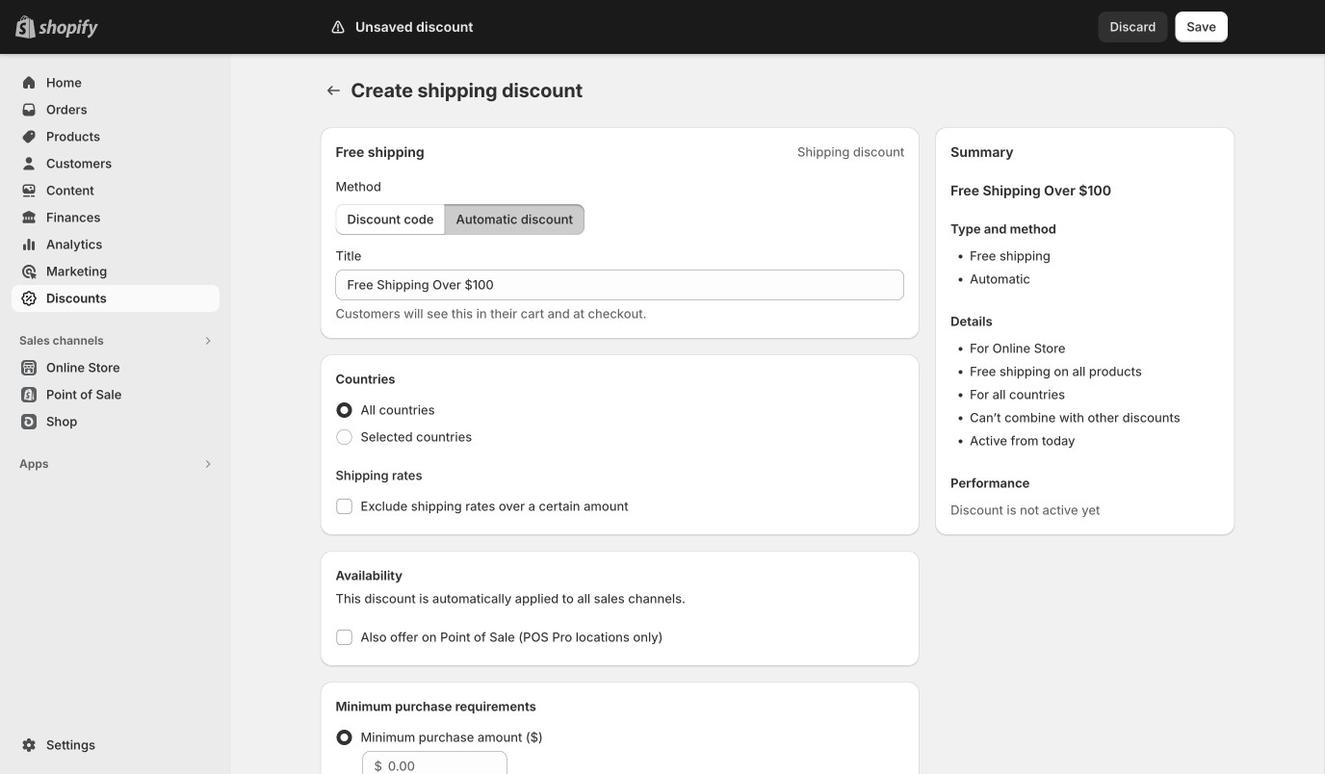 Task type: vqa. For each thing, say whether or not it's contained in the screenshot.
"0.00" Text Box
yes



Task type: locate. For each thing, give the bounding box(es) containing it.
0.00 text field
[[388, 751, 507, 774]]

shopify image
[[39, 19, 98, 38]]

None text field
[[336, 270, 904, 300]]



